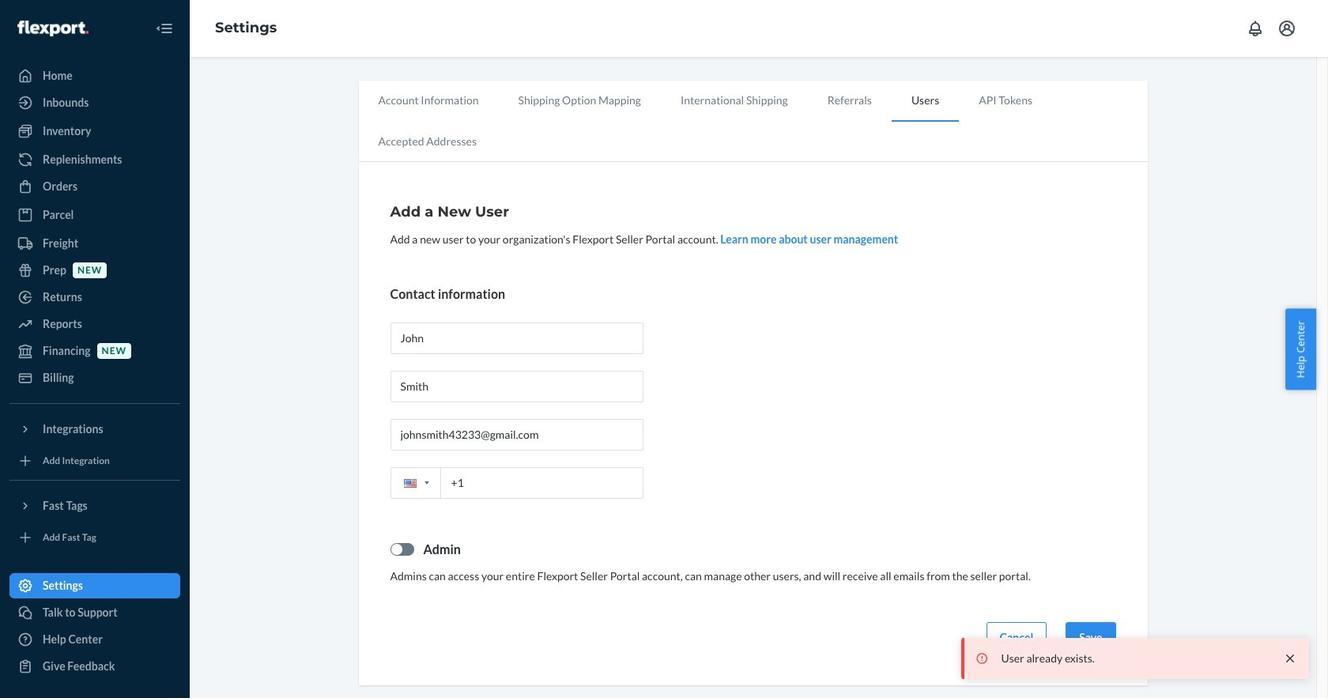 Task type: vqa. For each thing, say whether or not it's contained in the screenshot.
Open notifications "icon"
yes



Task type: locate. For each thing, give the bounding box(es) containing it.
flexport logo image
[[17, 20, 88, 36]]

tab list
[[359, 81, 1148, 162]]

Last Name text field
[[390, 371, 643, 402]]

1 (702) 123-4567 telephone field
[[390, 467, 643, 499]]

tab
[[359, 81, 499, 120], [499, 81, 661, 120], [661, 81, 808, 120], [808, 81, 892, 120], [892, 81, 960, 122], [960, 81, 1053, 120], [359, 122, 497, 161]]

open notifications image
[[1246, 19, 1265, 38]]

Email text field
[[390, 419, 643, 451]]

open account menu image
[[1278, 19, 1297, 38]]



Task type: describe. For each thing, give the bounding box(es) containing it.
First Name text field
[[390, 323, 643, 354]]

united states: + 1 image
[[424, 482, 429, 485]]

close toast image
[[1283, 651, 1299, 667]]

close navigation image
[[155, 19, 174, 38]]



